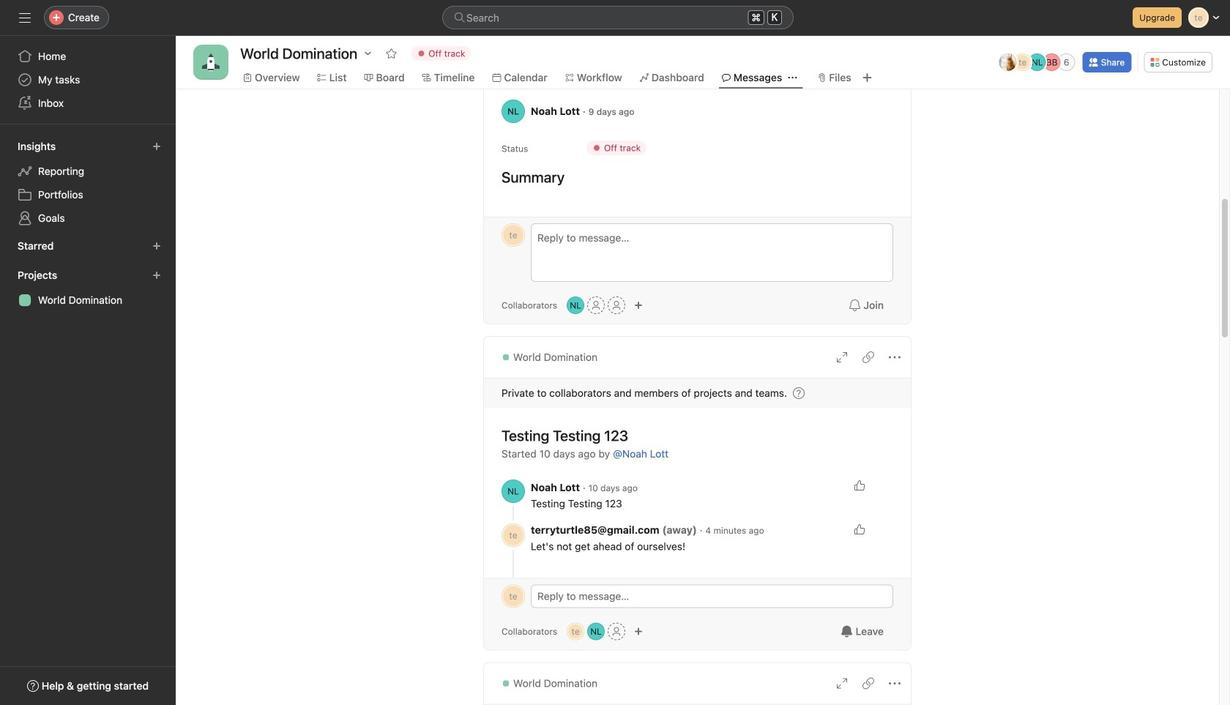 Task type: locate. For each thing, give the bounding box(es) containing it.
copy link image
[[863, 352, 874, 363], [863, 678, 874, 690]]

new project or portfolio image
[[152, 271, 161, 280]]

1 copy link image from the top
[[863, 352, 874, 363]]

2 full screen image from the top
[[836, 678, 848, 690]]

full screen image
[[836, 352, 848, 363], [836, 678, 848, 690]]

more actions image
[[889, 678, 901, 690]]

0 vertical spatial 0 likes. click to like this message comment image
[[854, 480, 866, 491]]

insights element
[[0, 133, 176, 233]]

global element
[[0, 36, 176, 124]]

0 likes. click to like this message comment image
[[854, 480, 866, 491], [854, 524, 866, 535]]

1 vertical spatial 0 likes. click to like this message comment image
[[854, 524, 866, 535]]

0 vertical spatial copy link image
[[863, 352, 874, 363]]

1 vertical spatial full screen image
[[836, 678, 848, 690]]

None field
[[442, 6, 794, 29]]

rocket image
[[202, 53, 220, 71]]

add tab image
[[862, 72, 874, 83]]

new insights image
[[152, 142, 161, 151]]

add or remove collaborators image
[[567, 297, 585, 314], [634, 301, 643, 310], [634, 627, 643, 636]]

2 0 likes. click to like this message comment image from the top
[[854, 524, 866, 535]]

hide sidebar image
[[19, 12, 31, 23]]

projects element
[[0, 262, 176, 315]]

0 vertical spatial full screen image
[[836, 352, 848, 363]]

1 vertical spatial copy link image
[[863, 678, 874, 690]]

add items to starred image
[[152, 242, 161, 250]]

1 full screen image from the top
[[836, 352, 848, 363]]

1 0 likes. click to like this message comment image from the top
[[854, 480, 866, 491]]



Task type: describe. For each thing, give the bounding box(es) containing it.
full screen image for second 'copy link' icon from the bottom of the page
[[836, 352, 848, 363]]

add or remove collaborators image
[[587, 623, 605, 640]]

add to starred image
[[385, 48, 397, 59]]

Search tasks, projects, and more text field
[[442, 6, 794, 29]]

open user profile image
[[502, 480, 525, 503]]

tab actions image
[[788, 73, 797, 82]]

full screen image for second 'copy link' icon from the top of the page
[[836, 678, 848, 690]]

2 copy link image from the top
[[863, 678, 874, 690]]



Task type: vqa. For each thing, say whether or not it's contained in the screenshot.
My workspace
no



